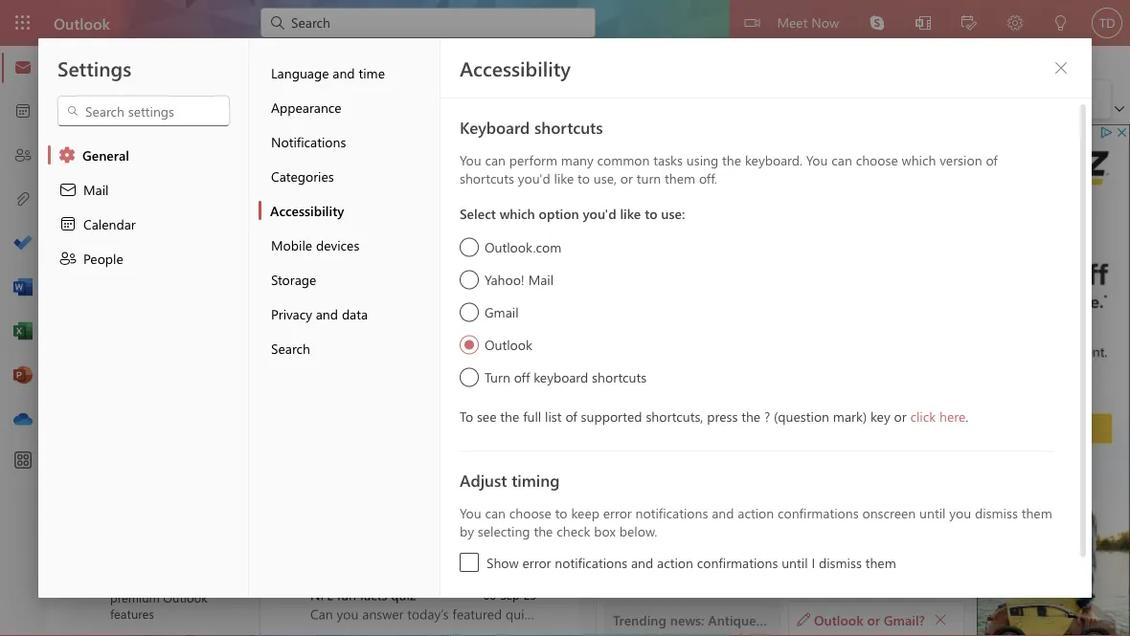 Task type: describe. For each thing, give the bounding box(es) containing it.
dialog containing settings
[[0, 0, 1130, 637]]

like inside option group
[[620, 205, 641, 223]]

excel image
[[13, 323, 33, 342]]

home
[[110, 52, 146, 69]]

1 vertical spatial action
[[657, 554, 693, 572]]

gmail inside select which option you'd like to use: option group
[[485, 303, 519, 321]]

sep- for quiz
[[500, 355, 524, 371]]

singer
[[452, 276, 490, 294]]

people
[[83, 249, 123, 267]]

powerpoint image
[[13, 367, 33, 386]]

0 vertical spatial  button
[[306, 86, 322, 113]]

to for to
[[637, 196, 652, 214]]

2 horizontal spatial it
[[898, 348, 906, 367]]

by
[[460, 522, 474, 540]]

gmail? inside the which do you prefer to email with? outlook or gmail? i personally prefer gmail as it is connected to chrome so it makes for using it way easier. excited to hear back from you! sincerely, test
[[616, 329, 663, 348]]

updates
[[310, 431, 361, 449]]

and inside you can choose to keep error notifications and action confirmations onscreen until you dismiss them by selecting the check box below.
[[712, 505, 734, 522]]

 button inside the accessibility tab panel
[[1046, 53, 1076, 83]]

categories button
[[259, 159, 440, 193]]

files image
[[13, 191, 33, 210]]

1 vertical spatial  button
[[927, 607, 954, 633]]

0 vertical spatial shortcuts
[[534, 116, 603, 138]]

1 vertical spatial gmail?
[[884, 611, 925, 629]]

onedrive image
[[13, 411, 33, 430]]

to inside you can perform many common tasks using the keyboard. you can choose which version of shortcuts you'd like to use, or turn them off.
[[578, 169, 590, 187]]

bing for monsters
[[370, 335, 396, 352]]

 for select all messages checkbox
[[277, 141, 294, 158]]

calendar
[[83, 215, 136, 233]]

many
[[561, 151, 593, 169]]

0 vertical spatial more
[[721, 276, 752, 294]]

chrome
[[706, 348, 757, 367]]

legendary monsters quiz
[[310, 354, 459, 372]]

monsters
[[376, 354, 431, 372]]

calendar image
[[13, 102, 33, 122]]

trending news: should supreme court disqualify trump from… and more
[[310, 509, 755, 527]]

keyboard shortcuts element
[[460, 151, 1055, 426]]

1 vertical spatial confirmations
[[697, 554, 778, 572]]

To text field
[[684, 193, 882, 219]]

i inside the which do you prefer to email with? outlook or gmail? i personally prefer gmail as it is connected to chrome so it makes for using it way easier. excited to hear back from you! sincerely, test
[[666, 329, 670, 348]]

them inside you can perform many common tasks using the keyboard. you can choose which version of shortcuts you'd like to use, or turn them off.
[[665, 169, 695, 187]]

keyboard shortcuts
[[460, 116, 603, 138]]

13-sep-23
[[483, 355, 536, 371]]

storage button
[[259, 262, 440, 297]]

use
[[459, 431, 480, 449]]

until inside you can choose to keep error notifications and action confirmations onscreen until you dismiss them by selecting the check box below.
[[919, 505, 946, 522]]

version
[[940, 151, 982, 169]]

1 horizontal spatial of
[[565, 407, 577, 425]]

to inside you can choose to keep error notifications and action confirmations onscreen until you dismiss them by selecting the check box below.
[[555, 505, 567, 522]]

Select all messages checkbox
[[272, 136, 299, 163]]

premium
[[110, 590, 160, 606]]

?
[[764, 407, 770, 425]]

to inside option group
[[645, 205, 657, 223]]

to up shortcuts,
[[667, 385, 680, 404]]

sep- for facts
[[500, 588, 524, 603]]

our
[[381, 431, 401, 449]]

 inside button
[[1053, 60, 1069, 76]]

updates to our terms of use
[[310, 431, 480, 449]]

outlook inside premium outlook features
[[163, 590, 207, 606]]

makes
[[791, 348, 835, 367]]

facts
[[360, 587, 387, 604]]

you inside you can choose to keep error notifications and action confirmations onscreen until you dismiss them by selecting the check box below.
[[949, 505, 971, 522]]

mobile devices
[[271, 236, 359, 254]]

them inside you can choose to keep error notifications and action confirmations onscreen until you dismiss them by selecting the check box below.
[[1022, 505, 1052, 522]]

temu image
[[270, 183, 300, 214]]

gmail inside the which do you prefer to email with? outlook or gmail? i personally prefer gmail as it is connected to chrome so it makes for using it way easier. excited to hear back from you! sincerely, test
[[787, 329, 827, 348]]

 for select a conversation option
[[278, 268, 294, 283]]

premium outlook features
[[110, 590, 207, 623]]

accessibility tab panel
[[441, 38, 1092, 636]]

people image
[[13, 147, 33, 166]]

microsoft bing for trending
[[310, 257, 396, 275]]

you can perform many common tasks using the keyboard. you can choose which version of shortcuts you'd like to use, or turn them off.
[[460, 151, 998, 187]]

to do image
[[13, 235, 33, 254]]

to for to see the full list of supported shortcuts, press the ? (question mark) key or click here .
[[460, 407, 473, 425]]

storage
[[271, 271, 316, 288]]

outlook link
[[54, 0, 110, 46]]

0 horizontal spatial quiz
[[391, 587, 416, 604]]

 filter
[[514, 141, 569, 160]]

use:
[[661, 205, 685, 223]]

like inside you can perform many common tasks using the keyboard. you can choose which version of shortcuts you'd like to use, or turn them off.
[[554, 169, 574, 187]]

 for select all messages checkbox
[[278, 141, 294, 156]]

yahoo!
[[485, 271, 525, 288]]

fun
[[337, 587, 356, 604]]

prices
[[572, 199, 608, 216]]

07-sep-23
[[482, 510, 536, 526]]

accessibility heading
[[460, 55, 571, 81]]

t
[[281, 189, 289, 207]]

you inside the which do you prefer to email with? outlook or gmail? i personally prefer gmail as it is connected to chrome so it makes for using it way easier. excited to hear back from you! sincerely, test
[[681, 311, 705, 329]]

should
[[405, 509, 448, 527]]

.
[[966, 407, 968, 425]]

appearance button
[[259, 90, 440, 124]]

settings tab list
[[38, 38, 249, 599]]

outlook right 
[[814, 611, 863, 629]]

show
[[486, 554, 519, 572]]

mobile
[[271, 236, 312, 254]]

temu for temu clearance only today - insanely low prices
[[310, 199, 343, 216]]

23 for should
[[524, 510, 536, 526]]

format
[[437, 52, 479, 69]]

Message body, press Alt+F10 to exit text field
[[616, 292, 941, 558]]


[[66, 53, 86, 73]]

14-sep-23
[[483, 278, 536, 293]]


[[114, 215, 133, 234]]

turn
[[485, 368, 510, 386]]

Search settings search field
[[79, 102, 210, 121]]

only
[[410, 199, 438, 216]]

 button
[[903, 140, 941, 170]]

accessibility button
[[259, 193, 440, 228]]

format text button
[[423, 46, 519, 76]]

sep- for antique
[[500, 278, 524, 293]]

filter
[[540, 141, 569, 158]]

list
[[545, 407, 562, 425]]

privacy and data
[[271, 305, 368, 323]]

adjust timing
[[460, 469, 560, 491]]

to left chrome
[[690, 348, 703, 367]]

14-
[[483, 278, 500, 293]]

privacy
[[271, 305, 312, 323]]

values
[[594, 276, 632, 294]]

microsoft bing for legendary
[[310, 335, 396, 352]]

tab list containing home
[[95, 46, 658, 76]]

using inside the which do you prefer to email with? outlook or gmail? i personally prefer gmail as it is connected to chrome so it makes for using it way easier. excited to hear back from you! sincerely, test
[[859, 348, 895, 367]]

to see the full list of supported shortcuts, press the ? (question mark) key or click here .
[[460, 407, 968, 425]]

notifications
[[271, 133, 346, 150]]

select
[[460, 205, 496, 223]]

message
[[290, 52, 343, 69]]

settings heading
[[57, 55, 131, 81]]

insert
[[373, 52, 406, 69]]

tasks
[[653, 151, 683, 169]]


[[58, 215, 78, 234]]

tags group
[[974, 80, 1051, 119]]

sincerely,
[[616, 404, 680, 423]]

language and time
[[271, 64, 385, 81]]

0 horizontal spatial it
[[779, 348, 788, 367]]

include group
[[825, 80, 965, 119]]

you can choose to keep error notifications and action confirmations onscreen until you dismiss them by selecting the check box below.
[[460, 505, 1052, 540]]

23 for facts
[[524, 588, 536, 603]]

antique
[[402, 276, 449, 294]]

insanely
[[490, 199, 540, 216]]

court
[[509, 509, 544, 527]]

accessibility inside tab panel
[[460, 55, 571, 81]]

common
[[597, 151, 650, 169]]

or inside you can perform many common tasks using the keyboard. you can choose which version of shortcuts you'd like to use, or turn them off.
[[620, 169, 633, 187]]

Select a conversation checkbox
[[264, 249, 310, 290]]

machine
[[540, 276, 590, 294]]

draw
[[536, 52, 566, 69]]

message list section
[[260, 123, 755, 637]]

 button
[[466, 84, 505, 115]]

you'd inside you can perform many common tasks using the keyboard. you can choose which version of shortcuts you'd like to use, or turn them off.
[[518, 169, 550, 187]]

news: for should
[[368, 509, 402, 527]]

i inside tab panel
[[812, 554, 815, 572]]

23 for antique
[[524, 278, 536, 293]]

today
[[442, 199, 478, 216]]

meet now
[[777, 13, 839, 31]]

general
[[82, 146, 129, 164]]

0 horizontal spatial dismiss
[[819, 554, 862, 572]]

search
[[271, 339, 310, 357]]

yahoo! mail
[[485, 271, 554, 288]]

as
[[830, 329, 846, 348]]

to button
[[615, 190, 674, 220]]

of inside you can perform many common tasks using the keyboard. you can choose which version of shortcuts you'd like to use, or turn them off.
[[986, 151, 998, 169]]

privacy and data button
[[259, 297, 440, 331]]

selecting
[[478, 522, 530, 540]]

 for the leftmost  button
[[89, 177, 104, 192]]



Task type: vqa. For each thing, say whether or not it's contained in the screenshot.
the bottommost the 
yes



Task type: locate. For each thing, give the bounding box(es) containing it.
connected
[[616, 348, 687, 367]]

error
[[603, 505, 632, 522], [522, 554, 551, 572]]

key
[[870, 407, 890, 425]]

which left version
[[902, 151, 936, 169]]

 for topmost  button
[[308, 94, 320, 105]]

can left court
[[485, 505, 506, 522]]

1 horizontal spatial notifications
[[635, 505, 708, 522]]

low
[[544, 199, 569, 216]]

shortcuts inside select which option you'd like to use: option group
[[592, 368, 646, 386]]

1 vertical spatial  button
[[79, 167, 112, 202]]

0 vertical spatial news:
[[366, 276, 398, 294]]

you right do
[[681, 311, 705, 329]]

outlook inside banner
[[54, 12, 110, 33]]

0 horizontal spatial until
[[782, 554, 808, 572]]

0 horizontal spatial of
[[443, 431, 456, 449]]

2 trending from the top
[[310, 509, 364, 527]]

check
[[557, 522, 590, 540]]

0 horizontal spatial gmail?
[[616, 329, 663, 348]]

trending for trending news: should supreme court disqualify trump from… and more
[[310, 509, 364, 527]]

you for adjust timing
[[460, 505, 481, 522]]

tree
[[70, 121, 224, 167], [70, 205, 224, 637]]

1 horizontal spatial choose
[[856, 151, 898, 169]]

0 vertical spatial gmail?
[[616, 329, 663, 348]]

gmail left as
[[787, 329, 827, 348]]

can for adjust timing
[[485, 505, 506, 522]]

bing
[[370, 257, 396, 275], [370, 335, 396, 352]]

mail inside select which option you'd like to use: option group
[[528, 271, 554, 288]]

the left check
[[534, 522, 553, 540]]

1 horizontal spatial which
[[902, 151, 936, 169]]

you'd down use,
[[583, 205, 616, 223]]

reading pane main content
[[597, 120, 972, 637]]

0 vertical spatial trending
[[310, 276, 362, 294]]

the inside you can perform many common tasks using the keyboard. you can choose which version of shortcuts you'd like to use, or turn them off.
[[722, 151, 741, 169]]

until
[[919, 505, 946, 522], [782, 554, 808, 572]]

you for keyboard shortcuts
[[460, 151, 481, 169]]

you inside you can choose to keep error notifications and action confirmations onscreen until you dismiss them by selecting the check box below.
[[460, 505, 481, 522]]

the inside you can choose to keep error notifications and action confirmations onscreen until you dismiss them by selecting the check box below.
[[534, 522, 553, 540]]

or right key
[[894, 407, 907, 425]]

0 horizontal spatial accessibility
[[270, 202, 344, 219]]

confirmations left onscreen
[[778, 505, 859, 522]]

mail
[[83, 181, 109, 198], [528, 271, 554, 288]]

microsoft bing up legendary
[[310, 335, 396, 352]]

0 vertical spatial temu
[[310, 180, 343, 197]]

1 horizontal spatial accessibility
[[460, 55, 571, 81]]

turn
[[637, 169, 661, 187]]

see
[[477, 407, 497, 425]]

can inside you can choose to keep error notifications and action confirmations onscreen until you dismiss them by selecting the check box below.
[[485, 505, 506, 522]]

tab list
[[95, 46, 658, 76]]

1 bing from the top
[[370, 257, 396, 275]]

 inside select a conversation option
[[278, 268, 294, 283]]

 calendar
[[58, 215, 136, 234]]

microsoft for trending
[[310, 257, 366, 275]]

shortcuts inside you can perform many common tasks using the keyboard. you can choose which version of shortcuts you'd like to use, or turn them off.
[[460, 169, 514, 187]]

choose inside you can choose to keep error notifications and action confirmations onscreen until you dismiss them by selecting the check box below.
[[509, 505, 551, 522]]

basic text group
[[199, 80, 760, 119]]

help
[[233, 52, 261, 69]]

0 vertical spatial 
[[277, 141, 294, 158]]

what…
[[650, 276, 691, 294]]

 inside basic text "group"
[[308, 94, 320, 105]]

1 vertical spatial 
[[277, 268, 294, 285]]

more up personally in the bottom right of the page
[[721, 276, 752, 294]]

action up show error notifications and action confirmations until i dismiss them
[[738, 505, 774, 522]]

news: up data
[[366, 276, 398, 294]]

1 horizontal spatial you
[[949, 505, 971, 522]]

is
[[861, 329, 872, 348]]

like down turn
[[620, 205, 641, 223]]

off
[[514, 368, 530, 386]]

or right use,
[[620, 169, 633, 187]]

2 vertical spatial 
[[89, 177, 104, 192]]

choose down timing in the bottom left of the page
[[509, 505, 551, 522]]

1 vertical spatial which
[[500, 205, 535, 223]]

to left 'keep'
[[555, 505, 567, 522]]

using right tasks
[[686, 151, 718, 169]]

easier.
[[616, 367, 659, 385]]

and inside language and time 'button'
[[333, 64, 355, 81]]

 inside select all messages checkbox
[[278, 141, 294, 156]]

more apps image
[[13, 452, 33, 471]]

0 horizontal spatial like
[[554, 169, 574, 187]]

1 microsoft from the top
[[310, 257, 366, 275]]

like down filter
[[554, 169, 574, 187]]

quiz
[[434, 354, 459, 372], [391, 587, 416, 604]]

select which option you'd like to use: option group
[[460, 200, 1055, 390]]

1 horizontal spatial using
[[859, 348, 895, 367]]

 down mobile on the left top of page
[[277, 268, 294, 285]]

email
[[767, 311, 804, 329]]

1  from the top
[[277, 141, 294, 158]]

quiz right monsters
[[434, 354, 459, 372]]

1 vertical spatial you'd
[[583, 205, 616, 223]]

do
[[661, 311, 678, 329]]

language
[[271, 64, 329, 81]]

more up show error notifications and action confirmations until i dismiss them
[[723, 509, 755, 527]]

quiz right facts
[[391, 587, 416, 604]]

0 horizontal spatial which
[[500, 205, 535, 223]]

 right 
[[89, 177, 104, 192]]

prefer
[[708, 311, 747, 329], [745, 329, 784, 348]]

keyboard
[[534, 368, 588, 386]]

 button
[[855, 140, 894, 170]]

2 horizontal spatial of
[[986, 151, 998, 169]]

1 horizontal spatial like
[[620, 205, 641, 223]]

shortcuts up filter
[[534, 116, 603, 138]]

outlook banner
[[0, 0, 1130, 46]]

can up ad
[[485, 151, 506, 169]]

so
[[760, 348, 776, 367]]

microsoft up legendary
[[310, 335, 366, 352]]

trending for trending news: antique singer sewing machine values & what… and more
[[310, 276, 362, 294]]

0 horizontal spatial  button
[[927, 607, 954, 633]]

2 bing from the top
[[370, 335, 396, 352]]

for
[[838, 348, 856, 367]]


[[814, 147, 829, 163]]

categories
[[271, 167, 334, 185]]

shortcuts down connected
[[592, 368, 646, 386]]

accessibility inside accessibility button
[[270, 202, 344, 219]]

 outlook or gmail? 
[[797, 611, 947, 629]]

0 vertical spatial microsoft
[[310, 257, 366, 275]]

 
[[814, 147, 845, 163]]


[[867, 147, 882, 163]]

gmail down 14-sep-23
[[485, 303, 519, 321]]

1 horizontal spatial  button
[[1046, 53, 1076, 83]]

or up the way
[[902, 311, 915, 329]]

the left 'full' at the bottom left of the page
[[500, 407, 519, 425]]


[[438, 90, 457, 109]]

1 microsoft bing from the top
[[310, 257, 396, 275]]

 up categories
[[277, 141, 294, 158]]

1 horizontal spatial gmail
[[787, 329, 827, 348]]

which inside select which option you'd like to use: option group
[[500, 205, 535, 223]]

using right for
[[859, 348, 895, 367]]

confirmations
[[778, 505, 859, 522], [697, 554, 778, 572]]

0 horizontal spatial you
[[681, 311, 705, 329]]

2 microsoft from the top
[[310, 335, 366, 352]]

to left use,
[[578, 169, 590, 187]]

2 horizontal spatial them
[[1022, 505, 1052, 522]]

 for select a conversation option
[[277, 268, 294, 285]]

inbox
[[310, 137, 350, 158]]

error right show
[[522, 554, 551, 572]]

document containing settings
[[0, 0, 1130, 637]]

0 vertical spatial 
[[278, 141, 294, 156]]

news: left should
[[368, 509, 402, 527]]

i right which
[[666, 329, 670, 348]]

word image
[[13, 279, 33, 298]]

 right 
[[833, 151, 845, 163]]

it
[[849, 329, 858, 348], [779, 348, 788, 367], [898, 348, 906, 367]]

1 vertical spatial temu
[[310, 199, 343, 216]]

like
[[554, 169, 574, 187], [620, 205, 641, 223]]

confirmations inside you can choose to keep error notifications and action confirmations onscreen until you dismiss them by selecting the check box below.
[[778, 505, 859, 522]]

 button
[[1046, 53, 1076, 83], [927, 607, 954, 633]]

0 horizontal spatial 
[[934, 613, 947, 627]]

0 vertical spatial notifications
[[635, 505, 708, 522]]

keyboard
[[460, 116, 530, 138]]

1 horizontal spatial mail
[[528, 271, 554, 288]]

language and time button
[[259, 56, 440, 90]]

0 vertical spatial using
[[686, 151, 718, 169]]

1 vertical spatial them
[[1022, 505, 1052, 522]]

2 horizontal spatial 
[[833, 151, 845, 163]]

1 vertical spatial i
[[812, 554, 815, 572]]

1 vertical spatial gmail
[[787, 329, 827, 348]]

0 vertical spatial dismiss
[[975, 505, 1018, 522]]

dismiss inside you can choose to keep error notifications and action confirmations onscreen until you dismiss them by selecting the check box below.
[[975, 505, 1018, 522]]

2 vertical spatial of
[[443, 431, 456, 449]]

0 vertical spatial confirmations
[[778, 505, 859, 522]]

from
[[752, 385, 783, 404]]

1 vertical spatial accessibility
[[270, 202, 344, 219]]

you right onscreen
[[949, 505, 971, 522]]

0 vertical spatial i
[[666, 329, 670, 348]]

2 vertical spatial 
[[277, 346, 294, 363]]

0 vertical spatial until
[[919, 505, 946, 522]]

error inside you can choose to keep error notifications and action confirmations onscreen until you dismiss them by selecting the check box below.
[[603, 505, 632, 522]]

1 vertical spatial error
[[522, 554, 551, 572]]

 down language and time on the left of the page
[[308, 94, 320, 105]]

 up categories
[[278, 141, 294, 156]]

-
[[481, 199, 487, 216]]

microsoft down devices
[[310, 257, 366, 275]]

23 for quiz
[[524, 355, 536, 371]]

tree containing 
[[70, 205, 224, 637]]

option
[[539, 205, 579, 223]]

it left the way
[[898, 348, 906, 367]]

1 vertical spatial mail
[[528, 271, 554, 288]]

0 horizontal spatial using
[[686, 151, 718, 169]]

i down you can choose to keep error notifications and action confirmations onscreen until you dismiss them by selecting the check box below.
[[812, 554, 815, 572]]

onscreen
[[862, 505, 916, 522]]

application
[[0, 0, 1130, 637]]

1 vertical spatial dismiss
[[819, 554, 862, 572]]

0 horizontal spatial choose
[[509, 505, 551, 522]]

1 vertical spatial 
[[934, 613, 947, 627]]

to left the email
[[750, 311, 764, 329]]

left-rail-appbar navigation
[[4, 46, 42, 442]]

outlook up for
[[845, 311, 899, 329]]

1 horizontal spatial gmail?
[[884, 611, 925, 629]]

home button
[[95, 46, 160, 76]]

you'd inside option group
[[583, 205, 616, 223]]

document
[[0, 0, 1130, 637]]

0 vertical spatial  button
[[1046, 53, 1076, 83]]

1 horizontal spatial to
[[637, 196, 652, 214]]

microsoft for legendary
[[310, 335, 366, 352]]

1 vertical spatial 
[[833, 151, 845, 163]]

of right version
[[986, 151, 998, 169]]

2  from the top
[[278, 268, 294, 283]]

you'd down  filter
[[518, 169, 550, 187]]

notifications down box
[[555, 554, 627, 572]]

data
[[342, 305, 368, 323]]

trump
[[610, 509, 649, 527]]

news: for antique
[[366, 276, 398, 294]]

gmail?
[[616, 329, 663, 348], [884, 611, 925, 629]]

1 vertical spatial choose
[[509, 505, 551, 522]]

 inside select a conversation option
[[277, 268, 294, 285]]

you right the keyboard.
[[806, 151, 828, 169]]

of right list
[[565, 407, 577, 425]]

1 horizontal spatial action
[[738, 505, 774, 522]]

notifications up show error notifications and action confirmations until i dismiss them
[[635, 505, 708, 522]]

1 horizontal spatial quiz
[[434, 354, 459, 372]]

0 vertical spatial 
[[308, 94, 320, 105]]

keep
[[571, 505, 599, 522]]

clipboard group
[[58, 80, 191, 119]]

trending down updates
[[310, 509, 364, 527]]

1 vertical spatial until
[[782, 554, 808, 572]]

adjust timing element
[[460, 505, 1055, 573]]

3  from the top
[[277, 346, 294, 363]]

temu for temu
[[310, 180, 343, 197]]

features
[[110, 606, 154, 623]]

1 vertical spatial you
[[949, 505, 971, 522]]

action inside you can choose to keep error notifications and action confirmations onscreen until you dismiss them by selecting the check box below.
[[738, 505, 774, 522]]

from…
[[653, 509, 693, 527]]

0 vertical spatial quiz
[[434, 354, 459, 372]]

them
[[665, 169, 695, 187], [1022, 505, 1052, 522], [865, 554, 896, 572]]

06-sep-23
[[483, 588, 536, 603]]

it right so
[[779, 348, 788, 367]]

 down mobile on the left top of page
[[278, 268, 294, 283]]

to left our
[[364, 431, 377, 449]]

now
[[811, 13, 839, 31]]


[[476, 90, 495, 109]]

the left ?
[[741, 407, 761, 425]]

23
[[524, 278, 536, 293], [524, 355, 536, 371], [524, 510, 536, 526], [524, 588, 536, 603]]

 inside select all messages checkbox
[[277, 141, 294, 158]]

2 microsoft bing from the top
[[310, 335, 396, 352]]

which do you prefer to email with? outlook or gmail? i personally prefer gmail as it is connected to chrome so it makes for using it way easier. excited to hear back from you! sincerely, test
[[616, 311, 935, 444]]

 inside  outlook or gmail? 
[[934, 613, 947, 627]]

1 vertical spatial trending
[[310, 509, 364, 527]]

which down ad
[[500, 205, 535, 223]]

you left '07-'
[[460, 505, 481, 522]]

can right 
[[832, 151, 852, 169]]

action
[[738, 505, 774, 522], [657, 554, 693, 572]]

1 horizontal spatial i
[[812, 554, 815, 572]]

error right 'keep'
[[603, 505, 632, 522]]

1  from the top
[[278, 141, 294, 156]]

it left is
[[849, 329, 858, 348]]

until right onscreen
[[919, 505, 946, 522]]

you down keyboard
[[460, 151, 481, 169]]

can
[[485, 151, 506, 169], [832, 151, 852, 169], [485, 505, 506, 522]]

0 horizontal spatial 
[[89, 177, 104, 192]]

1 vertical spatial notifications
[[555, 554, 627, 572]]

bing for news:
[[370, 257, 396, 275]]

outlook up the 
[[54, 12, 110, 33]]

action down from…
[[657, 554, 693, 572]]

shortcuts up -
[[460, 169, 514, 187]]

0 vertical spatial which
[[902, 151, 936, 169]]

of inside message list list box
[[443, 431, 456, 449]]

legendary
[[310, 354, 373, 372]]

confirmations down you can choose to keep error notifications and action confirmations onscreen until you dismiss them by selecting the check box below.
[[697, 554, 778, 572]]

1 vertical spatial tree
[[70, 205, 224, 637]]

of left use
[[443, 431, 456, 449]]

0 vertical spatial tree
[[70, 121, 224, 167]]

to inside to button
[[637, 196, 652, 214]]

to inside message list list box
[[364, 431, 377, 449]]

1 vertical spatial using
[[859, 348, 895, 367]]

accessibility down categories
[[270, 202, 344, 219]]

nfl
[[310, 587, 333, 604]]

1 vertical spatial of
[[565, 407, 577, 425]]

sep- for should
[[500, 510, 524, 526]]

outlook inside select which option you'd like to use: option group
[[485, 336, 532, 353]]

0 vertical spatial them
[[665, 169, 695, 187]]

 button
[[637, 84, 675, 115]]

0 vertical spatial choose
[[856, 151, 898, 169]]

0 vertical spatial you'd
[[518, 169, 550, 187]]

0 vertical spatial to
[[637, 196, 652, 214]]

0 horizontal spatial  button
[[79, 167, 112, 202]]

2 temu from the top
[[310, 199, 343, 216]]

 button
[[974, 84, 1012, 115]]

which inside you can perform many common tasks using the keyboard. you can choose which version of shortcuts you'd like to use, or turn them off.
[[902, 151, 936, 169]]

Select a conversation checkbox
[[264, 327, 310, 368]]

to inside keyboard shortcuts element
[[460, 407, 473, 425]]

1 trending from the top
[[310, 276, 362, 294]]

 button right 
[[79, 167, 112, 202]]

to down turn
[[637, 196, 652, 214]]

trending up privacy and data button
[[310, 276, 362, 294]]

1 tree from the top
[[70, 121, 224, 167]]

choose left 
[[856, 151, 898, 169]]

06-
[[483, 588, 500, 603]]

choose inside you can perform many common tasks using the keyboard. you can choose which version of shortcuts you'd like to use, or turn them off.
[[856, 151, 898, 169]]

1 vertical spatial microsoft bing
[[310, 335, 396, 352]]

2 tree from the top
[[70, 205, 224, 637]]

0 vertical spatial accessibility
[[460, 55, 571, 81]]

nfl fun facts quiz
[[310, 587, 416, 604]]

 inside checkbox
[[277, 346, 294, 363]]

you
[[681, 311, 705, 329], [949, 505, 971, 522]]

dialog
[[0, 0, 1130, 637]]

notifications inside you can choose to keep error notifications and action confirmations onscreen until you dismiss them by selecting the check box below.
[[635, 505, 708, 522]]

0 horizontal spatial to
[[460, 407, 473, 425]]

0 horizontal spatial them
[[665, 169, 695, 187]]

and inside privacy and data button
[[316, 305, 338, 323]]

mail image
[[13, 58, 33, 78]]

message list list box
[[260, 170, 755, 637]]

 inside  
[[833, 151, 845, 163]]

microsoft bing down devices
[[310, 257, 396, 275]]

2  from the top
[[277, 268, 294, 285]]

1 vertical spatial quiz
[[391, 587, 416, 604]]

temu down categories button
[[310, 199, 343, 216]]

settings
[[57, 55, 131, 81]]

outlook up 13-sep-23
[[485, 336, 532, 353]]

1 vertical spatial like
[[620, 205, 641, 223]]

press
[[707, 407, 738, 425]]

Select a conversation checkbox
[[264, 559, 310, 600]]


[[514, 141, 533, 160]]

 button down language and time on the left of the page
[[306, 86, 322, 113]]

1 vertical spatial to
[[460, 407, 473, 425]]

or right 
[[867, 611, 880, 629]]


[[58, 249, 78, 268]]

1 horizontal spatial them
[[865, 554, 896, 572]]

search button
[[259, 331, 440, 366]]

0 vertical spatial gmail
[[485, 303, 519, 321]]

to left the see
[[460, 407, 473, 425]]

1 vertical spatial more
[[723, 509, 755, 527]]

outlook inside the which do you prefer to email with? outlook or gmail? i personally prefer gmail as it is connected to chrome so it makes for using it way easier. excited to hear back from you! sincerely, test
[[845, 311, 899, 329]]

application containing settings
[[0, 0, 1130, 637]]

outlook right premium at the left of the page
[[163, 590, 207, 606]]

can for keyboard shortcuts
[[485, 151, 506, 169]]

use,
[[594, 169, 617, 187]]


[[1053, 60, 1069, 76], [934, 613, 947, 627]]

excited
[[616, 385, 664, 404]]

or inside the which do you prefer to email with? outlook or gmail? i personally prefer gmail as it is connected to chrome so it makes for using it way easier. excited to hear back from you! sincerely, test
[[902, 311, 915, 329]]

until down you can choose to keep error notifications and action confirmations onscreen until you dismiss them by selecting the check box below.
[[782, 554, 808, 572]]

accessibility up  button
[[460, 55, 571, 81]]

0 vertical spatial error
[[603, 505, 632, 522]]

 down "privacy"
[[277, 346, 294, 363]]

0 horizontal spatial mail
[[83, 181, 109, 198]]

the right off.
[[722, 151, 741, 169]]

temu down inbox
[[310, 180, 343, 197]]


[[162, 90, 181, 109]]

microsoft
[[310, 257, 366, 275], [310, 335, 366, 352]]

to left use:
[[645, 205, 657, 223]]

1 horizontal spatial it
[[849, 329, 858, 348]]

07-
[[482, 510, 500, 526]]

1 temu from the top
[[310, 180, 343, 197]]

1 horizontal spatial error
[[603, 505, 632, 522]]

0 vertical spatial bing
[[370, 257, 396, 275]]

test
[[616, 425, 644, 444]]

using inside you can perform many common tasks using the keyboard. you can choose which version of shortcuts you'd like to use, or turn them off.
[[686, 151, 718, 169]]

terms
[[405, 431, 440, 449]]

mail inside the settings tab list
[[83, 181, 109, 198]]



